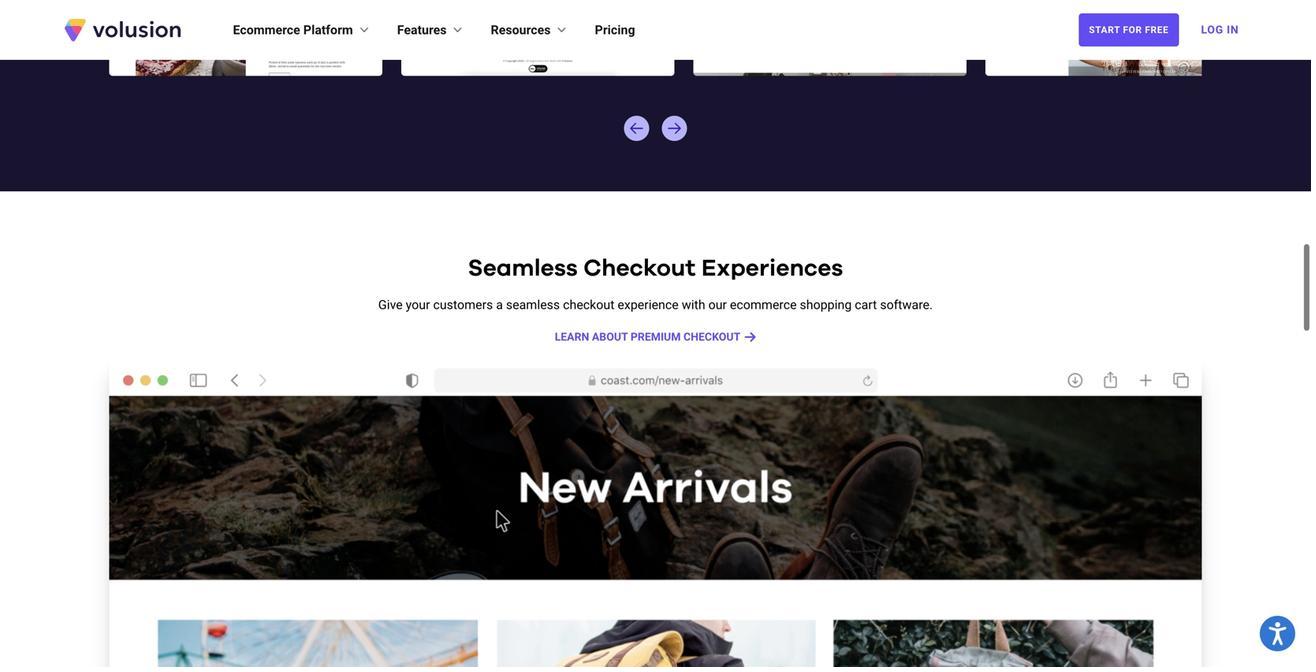 Task type: locate. For each thing, give the bounding box(es) containing it.
seamless
[[506, 298, 560, 313]]

ecommerce
[[730, 298, 797, 313]]

software.
[[880, 298, 933, 313]]

give your customers a seamless checkout experience with our ecommerce shopping cart software.
[[378, 298, 933, 313]]

customers
[[433, 298, 493, 313]]

log in link
[[1192, 13, 1249, 47]]

resources
[[491, 22, 551, 37]]

start for free link
[[1079, 13, 1179, 47]]

seamless
[[468, 257, 578, 281]]

log
[[1202, 23, 1224, 36]]

ecommerce
[[233, 22, 300, 37]]

free
[[1145, 24, 1169, 35]]

checkout
[[584, 257, 696, 281]]

start for free
[[1089, 24, 1169, 35]]



Task type: describe. For each thing, give the bounding box(es) containing it.
a
[[496, 298, 503, 313]]

open accessibe: accessibility options, statement and help image
[[1269, 623, 1287, 646]]

learn about premium checkout
[[555, 331, 741, 344]]

with
[[682, 298, 706, 313]]

features
[[397, 22, 447, 37]]

checkout
[[684, 331, 741, 344]]

seamless checkout experiences
[[468, 257, 843, 281]]

start
[[1089, 24, 1121, 35]]

log in
[[1202, 23, 1239, 36]]

learn about premium checkout link
[[555, 330, 757, 346]]

experience
[[618, 298, 679, 313]]

ecommerce platform button
[[233, 21, 372, 39]]

experiences
[[702, 257, 843, 281]]

pricing
[[595, 22, 635, 37]]

resources button
[[491, 21, 570, 39]]

our
[[709, 298, 727, 313]]

for
[[1123, 24, 1143, 35]]

cart
[[855, 298, 877, 313]]

about
[[592, 331, 628, 344]]

your
[[406, 298, 430, 313]]

shopping
[[800, 298, 852, 313]]

features button
[[397, 21, 466, 39]]

checkout
[[563, 298, 615, 313]]

pricing link
[[595, 21, 635, 39]]

platform
[[303, 22, 353, 37]]

premium
[[631, 331, 681, 344]]

ecommerce platform
[[233, 22, 353, 37]]

in
[[1227, 23, 1239, 36]]

give
[[378, 298, 403, 313]]

learn
[[555, 331, 589, 344]]



Task type: vqa. For each thing, say whether or not it's contained in the screenshot.
log in
yes



